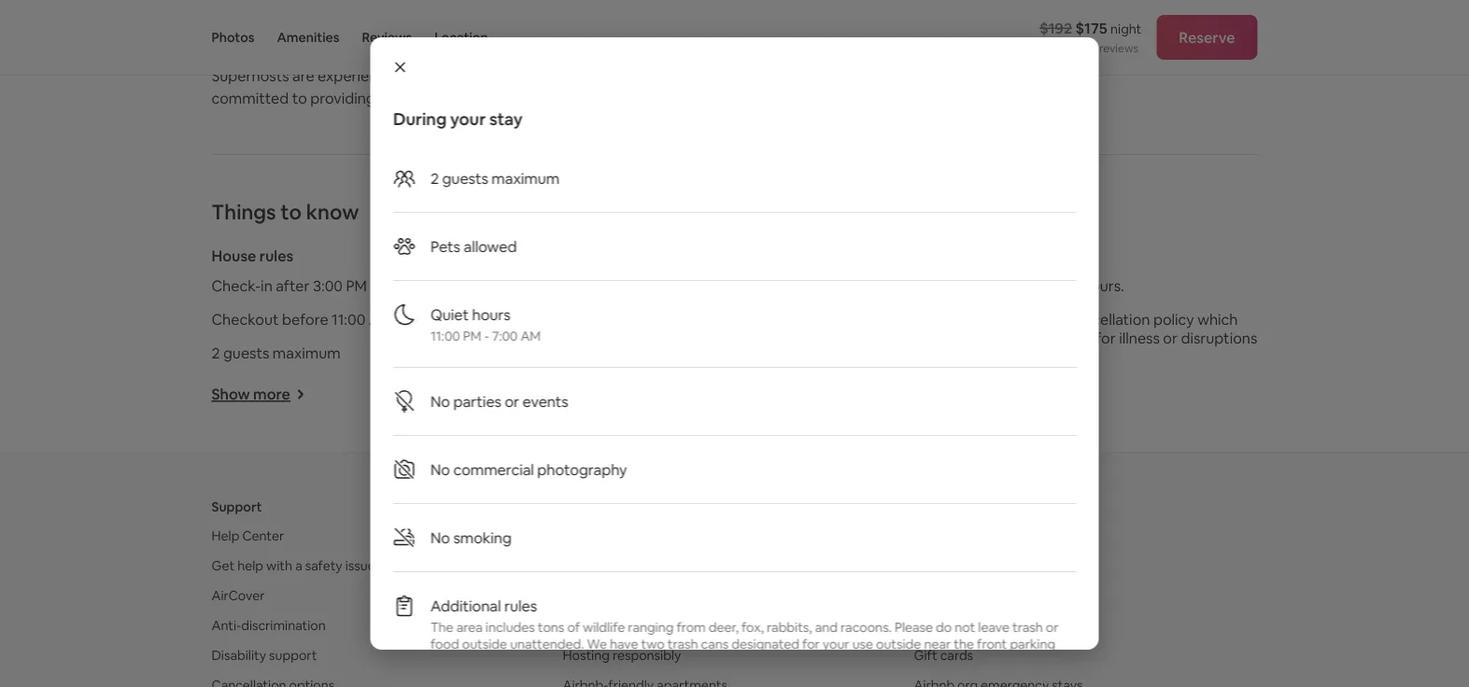 Task type: vqa. For each thing, say whether or not it's contained in the screenshot.
the right 2
yes



Task type: locate. For each thing, give the bounding box(es) containing it.
2 vertical spatial or
[[1046, 620, 1059, 636]]

0 horizontal spatial more
[[253, 385, 290, 404]]

are left limited
[[522, 687, 542, 688]]

who
[[536, 66, 565, 85]]

0 vertical spatial of
[[567, 620, 580, 636]]

support
[[212, 499, 262, 515]]

get
[[212, 558, 235, 575]]

2 show more button from the left
[[565, 385, 659, 404]]

0 vertical spatial pm
[[346, 276, 367, 295]]

outside right use
[[876, 636, 921, 653]]

use
[[852, 636, 873, 653]]

for inside review the host's full cancellation policy which applies even if you cancel for illness or disruptions caused by covid-19.
[[1096, 329, 1116, 348]]

1 horizontal spatial 2 guests maximum
[[430, 169, 559, 188]]

a right is
[[287, 38, 295, 57]]

for
[[458, 88, 478, 108], [1039, 276, 1059, 295], [1096, 329, 1116, 348], [619, 558, 637, 575], [802, 636, 820, 653]]

parking
[[1010, 636, 1055, 653]]

disruptions
[[1182, 329, 1258, 348]]

superhosts
[[212, 66, 289, 85]]

1 vertical spatial or
[[505, 392, 519, 411]]

reservation.
[[693, 687, 763, 688]]

0 horizontal spatial 2 guests maximum
[[212, 343, 341, 363]]

location button
[[435, 0, 488, 75]]

rabbits,
[[767, 620, 812, 636]]

0 horizontal spatial your
[[450, 108, 486, 130]]

is
[[273, 38, 284, 57]]

1 vertical spatial maximum
[[273, 343, 341, 363]]

no for no commercial photography
[[430, 460, 450, 479]]

community forum
[[563, 618, 673, 635]]

0 vertical spatial the
[[971, 310, 995, 329]]

am
[[369, 310, 392, 329], [520, 328, 540, 345]]

investors
[[914, 618, 969, 635]]

11:00
[[332, 310, 366, 329], [430, 328, 460, 345]]

2 horizontal spatial or
[[1164, 329, 1178, 348]]

the right do
[[954, 636, 974, 653]]

1 vertical spatial guests
[[223, 343, 269, 363]]

$192
[[1040, 18, 1073, 37]]

wildlife
[[583, 620, 625, 636]]

0 vertical spatial 2 guests maximum
[[430, 169, 559, 188]]

0 horizontal spatial are
[[293, 66, 314, 85]]

2 vertical spatial no
[[430, 528, 450, 548]]

11:00 for pm
[[430, 328, 460, 345]]

your inside additional rules the area includes tons of wildlife ranging from deer, fox, rabbits, and racoons. please do not leave trash or food outside unattended. we have two trash cans designated for your use outside near the front parking area. parking spaces are limited to one space per reservation. please be courteous of others when parki
[[823, 636, 849, 653]]

get help with a safety issue link
[[212, 558, 375, 575]]

show more down checkout
[[212, 385, 290, 404]]

2 guests maximum
[[430, 169, 559, 188], [212, 343, 341, 363]]

2 hosting from the top
[[563, 648, 610, 664]]

0 vertical spatial your
[[450, 108, 486, 130]]

the
[[430, 620, 453, 636]]

no
[[430, 392, 450, 411], [430, 460, 450, 479], [430, 528, 450, 548]]

25
[[1085, 41, 1097, 56]]

1 vertical spatial rules
[[504, 597, 537, 616]]

0 horizontal spatial show more button
[[212, 385, 305, 404]]

0 vertical spatial no
[[430, 392, 450, 411]]

with
[[266, 558, 293, 575]]

help
[[238, 558, 264, 575]]

1 horizontal spatial show
[[565, 385, 604, 404]]

no left commercial
[[430, 460, 450, 479]]

2 down checkout
[[212, 343, 220, 363]]

guests down checkout
[[223, 343, 269, 363]]

we
[[587, 636, 607, 653]]

for left 48
[[1039, 276, 1059, 295]]

allowed
[[463, 237, 517, 256]]

or right leave
[[1046, 620, 1059, 636]]

1 vertical spatial hosting
[[563, 648, 610, 664]]

things
[[212, 199, 276, 225]]

trash right leave
[[1012, 620, 1043, 636]]

show up photography
[[565, 385, 604, 404]]

quiet hours 11:00 pm - 7:00 am
[[430, 305, 540, 345]]

am left quiet on the top
[[369, 310, 392, 329]]

hosts
[[495, 66, 532, 85]]

no commercial photography
[[430, 460, 627, 479]]

hosting down 'community'
[[563, 648, 610, 664]]

1 horizontal spatial are
[[522, 687, 542, 688]]

aircover for aircover link
[[212, 588, 265, 605]]

1 vertical spatial 2
[[212, 343, 220, 363]]

0 horizontal spatial show
[[212, 385, 250, 404]]

11:00 inside quiet hours 11:00 pm - 7:00 am
[[430, 328, 460, 345]]

cancel
[[1048, 329, 1093, 348]]

no left parties
[[430, 392, 450, 411]]

gift
[[914, 648, 938, 664]]

1 vertical spatial your
[[823, 636, 849, 653]]

designated
[[732, 636, 799, 653]]

0 vertical spatial or
[[1164, 329, 1178, 348]]

for left illness in the right of the page
[[1096, 329, 1116, 348]]

for up be
[[802, 636, 820, 653]]

show more up photography
[[565, 385, 644, 404]]

48
[[1062, 276, 1080, 295]]

1 horizontal spatial show more button
[[565, 385, 659, 404]]

1 vertical spatial pm
[[463, 328, 481, 345]]

0 vertical spatial 2
[[430, 169, 439, 188]]

the left if
[[971, 310, 995, 329]]

1 show more from the left
[[212, 385, 290, 404]]

rules up includes
[[504, 597, 537, 616]]

11:00 down quiet on the top
[[430, 328, 460, 345]]

reviews
[[362, 29, 412, 46]]

responsibly
[[613, 648, 681, 664]]

rules for additional
[[504, 597, 537, 616]]

1 horizontal spatial am
[[520, 328, 540, 345]]

are down amenities
[[293, 66, 314, 85]]

0 horizontal spatial rules
[[260, 246, 294, 265]]

a inside dominic is a superhost superhosts are experienced, highly rated hosts who are committed to providing great stays for guests.
[[287, 38, 295, 57]]

1 horizontal spatial 11:00
[[430, 328, 460, 345]]

before
[[282, 310, 329, 329]]

maximum down before at the left of page
[[273, 343, 341, 363]]

0 horizontal spatial cancellation
[[953, 276, 1036, 295]]

highly
[[411, 66, 451, 85]]

0 horizontal spatial pm
[[346, 276, 367, 295]]

cancellation up host's
[[953, 276, 1036, 295]]

1 horizontal spatial show more
[[565, 385, 644, 404]]

are inside additional rules the area includes tons of wildlife ranging from deer, fox, rabbits, and racoons. please do not leave trash or food outside unattended. we have two trash cans designated for your use outside near the front parking area. parking spaces are limited to one space per reservation. please be courteous of others when parki
[[522, 687, 542, 688]]

1 hosting from the top
[[563, 499, 611, 515]]

1 horizontal spatial your
[[823, 636, 849, 653]]

trash right two
[[667, 636, 698, 653]]

1 horizontal spatial rules
[[504, 597, 537, 616]]

0 vertical spatial a
[[287, 38, 295, 57]]

1 horizontal spatial or
[[1046, 620, 1059, 636]]

outside right food
[[462, 636, 507, 653]]

to left "providing"
[[292, 88, 307, 108]]

11:00 down 3:00
[[332, 310, 366, 329]]

community forum link
[[563, 618, 673, 635]]

support
[[269, 648, 317, 664]]

forum
[[637, 618, 673, 635]]

am inside quiet hours 11:00 pm - 7:00 am
[[520, 328, 540, 345]]

even
[[971, 329, 1004, 348]]

more right events
[[607, 385, 644, 404]]

3 no from the top
[[430, 528, 450, 548]]

cancellation down hours.
[[1068, 310, 1151, 329]]

no parties or events
[[430, 392, 568, 411]]

1 horizontal spatial more
[[607, 385, 644, 404]]

guests down 'during your stay'
[[442, 169, 488, 188]]

1 vertical spatial the
[[954, 636, 974, 653]]

your left use
[[823, 636, 849, 653]]

please left be
[[766, 687, 805, 688]]

or left events
[[505, 392, 519, 411]]

free cancellation for 48 hours.
[[919, 276, 1125, 295]]

0 horizontal spatial show more
[[212, 385, 290, 404]]

pm left -
[[463, 328, 481, 345]]

if
[[1008, 329, 1017, 348]]

racoons.
[[841, 620, 892, 636]]

am right 7:00
[[520, 328, 540, 345]]

to left know
[[281, 199, 302, 225]]

1 horizontal spatial 2
[[430, 169, 439, 188]]

1 vertical spatial please
[[766, 687, 805, 688]]

night
[[1111, 20, 1142, 37]]

reviews button
[[362, 0, 412, 75]]

for left hosts
[[619, 558, 637, 575]]

0 horizontal spatial please
[[766, 687, 805, 688]]

disability support
[[212, 648, 317, 664]]

1 horizontal spatial trash
[[1012, 620, 1043, 636]]

aircover
[[563, 558, 616, 575], [212, 588, 265, 605]]

host's
[[998, 310, 1041, 329]]

1 vertical spatial of
[[890, 687, 903, 688]]

trash
[[1012, 620, 1043, 636], [667, 636, 698, 653]]

to left "one"
[[589, 687, 602, 688]]

checkout before 11:00 am
[[212, 310, 392, 329]]

2 vertical spatial to
[[589, 687, 602, 688]]

0 vertical spatial rules
[[260, 246, 294, 265]]

during your stay
[[393, 108, 522, 130]]

maximum down stay at left
[[491, 169, 559, 188]]

limited
[[545, 687, 586, 688]]

checkout
[[212, 310, 279, 329]]

hosting responsibly
[[563, 648, 681, 664]]

0 vertical spatial cancellation
[[953, 276, 1036, 295]]

are right who
[[568, 66, 590, 85]]

0 horizontal spatial outside
[[462, 636, 507, 653]]

1 horizontal spatial pm
[[463, 328, 481, 345]]

your down stays
[[450, 108, 486, 130]]

events
[[522, 392, 568, 411]]

2 guests maximum down stay at left
[[430, 169, 559, 188]]

1 vertical spatial 2 guests maximum
[[212, 343, 341, 363]]

1 horizontal spatial guests
[[442, 169, 488, 188]]

dominic is a superhost superhosts are experienced, highly rated hosts who are committed to providing great stays for guests.
[[212, 38, 590, 108]]

0 vertical spatial to
[[292, 88, 307, 108]]

0 vertical spatial guests
[[442, 169, 488, 188]]

rules up in
[[260, 246, 294, 265]]

rules
[[260, 246, 294, 265], [504, 597, 537, 616]]

gift cards link
[[914, 648, 974, 664]]

1 vertical spatial cancellation
[[1068, 310, 1151, 329]]

1 vertical spatial no
[[430, 460, 450, 479]]

1 horizontal spatial cancellation
[[1068, 310, 1151, 329]]

courteous
[[826, 687, 888, 688]]

anti-discrimination link
[[212, 618, 326, 635]]

0 horizontal spatial or
[[505, 392, 519, 411]]

0 horizontal spatial 2
[[212, 343, 220, 363]]

aircover for hosts
[[563, 558, 674, 575]]

2 no from the top
[[430, 460, 450, 479]]

aircover for aircover for hosts
[[563, 558, 616, 575]]

unattended.
[[510, 636, 584, 653]]

2 down during
[[430, 169, 439, 188]]

or right illness in the right of the page
[[1164, 329, 1178, 348]]

show more button down checkout
[[212, 385, 305, 404]]

1 no from the top
[[430, 392, 450, 411]]

1 horizontal spatial of
[[890, 687, 903, 688]]

1 horizontal spatial maximum
[[491, 169, 559, 188]]

amenities button
[[277, 0, 340, 75]]

pm inside quiet hours 11:00 pm - 7:00 am
[[463, 328, 481, 345]]

the inside additional rules the area includes tons of wildlife ranging from deer, fox, rabbits, and racoons. please do not leave trash or food outside unattended. we have two trash cans designated for your use outside near the front parking area. parking spaces are limited to one space per reservation. please be courteous of others when parki
[[954, 636, 974, 653]]

2 show more from the left
[[565, 385, 644, 404]]

0 vertical spatial maximum
[[491, 169, 559, 188]]

0 horizontal spatial aircover
[[212, 588, 265, 605]]

leave
[[978, 620, 1010, 636]]

a right with
[[295, 558, 302, 575]]

please left do
[[895, 620, 933, 636]]

know
[[306, 199, 359, 225]]

show more button
[[212, 385, 305, 404], [565, 385, 659, 404]]

no left smoking
[[430, 528, 450, 548]]

show down checkout
[[212, 385, 250, 404]]

rules inside additional rules the area includes tons of wildlife ranging from deer, fox, rabbits, and racoons. please do not leave trash or food outside unattended. we have two trash cans designated for your use outside near the front parking area. parking spaces are limited to one space per reservation. please be courteous of others when parki
[[504, 597, 537, 616]]

0 horizontal spatial 11:00
[[332, 310, 366, 329]]

hosting
[[563, 499, 611, 515], [563, 648, 610, 664]]

aircover up anti-
[[212, 588, 265, 605]]

for down rated
[[458, 88, 478, 108]]

2 outside from the left
[[876, 636, 921, 653]]

1 outside from the left
[[462, 636, 507, 653]]

of left the others
[[890, 687, 903, 688]]

0 vertical spatial please
[[895, 620, 933, 636]]

1 horizontal spatial outside
[[876, 636, 921, 653]]

of right tons
[[567, 620, 580, 636]]

2 guests maximum down checkout before 11:00 am
[[212, 343, 341, 363]]

aircover up 'community'
[[563, 558, 616, 575]]

discrimination
[[241, 618, 326, 635]]

more down checkout
[[253, 385, 290, 404]]

cards
[[941, 648, 974, 664]]

1 more from the left
[[253, 385, 290, 404]]

pm right 3:00
[[346, 276, 367, 295]]

hosting down photography
[[563, 499, 611, 515]]

maximum
[[491, 169, 559, 188], [273, 343, 341, 363]]

show more button up photography
[[565, 385, 659, 404]]

1 vertical spatial aircover
[[212, 588, 265, 605]]

additional rules the area includes tons of wildlife ranging from deer, fox, rabbits, and racoons. please do not leave trash or food outside unattended. we have two trash cans designated for your use outside near the front parking area. parking spaces are limited to one space per reservation. please be courteous of others when parki
[[430, 597, 1078, 688]]

1 show more button from the left
[[212, 385, 305, 404]]

0 horizontal spatial of
[[567, 620, 580, 636]]

1 horizontal spatial aircover
[[563, 558, 616, 575]]

19.
[[1044, 347, 1062, 366]]

2 guests maximum inside "house rules" dialog
[[430, 169, 559, 188]]

0 vertical spatial hosting
[[563, 499, 611, 515]]

0 vertical spatial aircover
[[563, 558, 616, 575]]



Task type: describe. For each thing, give the bounding box(es) containing it.
area.
[[430, 653, 460, 670]]

disability
[[212, 648, 266, 664]]

2 more from the left
[[607, 385, 644, 404]]

for inside dominic is a superhost superhosts are experienced, highly rated hosts who are committed to providing great stays for guests.
[[458, 88, 478, 108]]

3:00
[[313, 276, 343, 295]]

aircover link
[[212, 588, 265, 605]]

anti-
[[212, 618, 241, 635]]

photography
[[537, 460, 627, 479]]

-
[[484, 328, 489, 345]]

guests inside "house rules" dialog
[[442, 169, 488, 188]]

do
[[936, 620, 952, 636]]

be
[[808, 687, 823, 688]]

pets allowed
[[430, 237, 517, 256]]

additional
[[430, 597, 501, 616]]

the inside review the host's full cancellation policy which applies even if you cancel for illness or disruptions caused by covid-19.
[[971, 310, 995, 329]]

0 horizontal spatial guests
[[223, 343, 269, 363]]

parking
[[430, 687, 475, 688]]

includes
[[485, 620, 535, 636]]

or inside review the host's full cancellation policy which applies even if you cancel for illness or disruptions caused by covid-19.
[[1164, 329, 1178, 348]]

to inside dominic is a superhost superhosts are experienced, highly rated hosts who are committed to providing great stays for guests.
[[292, 88, 307, 108]]

spaces
[[478, 687, 520, 688]]

full
[[1044, 310, 1065, 329]]

0 horizontal spatial trash
[[667, 636, 698, 653]]

security camera/recording device
[[565, 276, 798, 295]]

quiet
[[430, 305, 469, 324]]

hosting responsibly link
[[563, 648, 681, 664]]

free
[[919, 276, 950, 295]]

new features link
[[914, 558, 994, 575]]

by
[[972, 347, 989, 366]]

rated
[[455, 66, 492, 85]]

anti-discrimination
[[212, 618, 326, 635]]

get help with a safety issue
[[212, 558, 375, 575]]

tons
[[538, 620, 564, 636]]

parties
[[453, 392, 501, 411]]

caused
[[919, 347, 969, 366]]

2 inside "house rules" dialog
[[430, 169, 439, 188]]

experienced,
[[318, 66, 407, 85]]

7:00
[[492, 328, 517, 345]]

0 horizontal spatial maximum
[[273, 343, 341, 363]]

house rules
[[212, 246, 294, 265]]

smoking
[[453, 528, 511, 548]]

house
[[212, 246, 256, 265]]

for inside additional rules the area includes tons of wildlife ranging from deer, fox, rabbits, and racoons. please do not leave trash or food outside unattended. we have two trash cans designated for your use outside near the front parking area. parking spaces are limited to one space per reservation. please be courteous of others when parki
[[802, 636, 820, 653]]

hosting for hosting responsibly
[[563, 648, 610, 664]]

food
[[430, 636, 459, 653]]

11:00 for am
[[332, 310, 366, 329]]

security
[[565, 276, 622, 295]]

providing
[[310, 88, 375, 108]]

aircover for hosts link
[[563, 558, 674, 575]]

review
[[919, 310, 968, 329]]

reserve button
[[1157, 15, 1258, 60]]

one
[[605, 687, 627, 688]]

issue
[[346, 558, 375, 575]]

covid-
[[992, 347, 1044, 366]]

fox,
[[741, 620, 764, 636]]

reserve
[[1179, 28, 1236, 47]]

dominic
[[212, 38, 270, 57]]

ranging
[[628, 620, 674, 636]]

community
[[563, 618, 634, 635]]

committed
[[212, 88, 289, 108]]

per
[[669, 687, 690, 688]]

guests.
[[481, 88, 530, 108]]

no for no parties or events
[[430, 392, 450, 411]]

maximum inside "house rules" dialog
[[491, 169, 559, 188]]

1 show from the left
[[212, 385, 250, 404]]

from
[[676, 620, 706, 636]]

help center
[[212, 528, 284, 545]]

superhost
[[299, 38, 371, 57]]

things to know
[[212, 199, 359, 225]]

others
[[906, 687, 945, 688]]

2 show from the left
[[565, 385, 604, 404]]

help center link
[[212, 528, 284, 545]]

to inside additional rules the area includes tons of wildlife ranging from deer, fox, rabbits, and racoons. please do not leave trash or food outside unattended. we have two trash cans designated for your use outside near the front parking area. parking spaces are limited to one space per reservation. please be courteous of others when parki
[[589, 687, 602, 688]]

investors link
[[914, 618, 969, 635]]

great
[[379, 88, 416, 108]]

help
[[212, 528, 240, 545]]

$192 $175 night 25 reviews
[[1040, 18, 1142, 56]]

2 horizontal spatial are
[[568, 66, 590, 85]]

in
[[261, 276, 273, 295]]

rules for house
[[260, 246, 294, 265]]

no for no smoking
[[430, 528, 450, 548]]

airbnb
[[914, 499, 956, 515]]

cancellation inside review the host's full cancellation policy which applies even if you cancel for illness or disruptions caused by covid-19.
[[1068, 310, 1151, 329]]

1 vertical spatial to
[[281, 199, 302, 225]]

have
[[610, 636, 638, 653]]

or inside additional rules the area includes tons of wildlife ranging from deer, fox, rabbits, and racoons. please do not leave trash or food outside unattended. we have two trash cans designated for your use outside near the front parking area. parking spaces are limited to one space per reservation. please be courteous of others when parki
[[1046, 620, 1059, 636]]

you
[[1020, 329, 1045, 348]]

hosts
[[639, 558, 674, 575]]

1 horizontal spatial please
[[895, 620, 933, 636]]

hosting for hosting
[[563, 499, 611, 515]]

area
[[456, 620, 482, 636]]

house rules dialog
[[370, 37, 1099, 688]]

features
[[944, 558, 994, 575]]

safety
[[305, 558, 343, 575]]

illness
[[1120, 329, 1160, 348]]

check-in after 3:00 pm
[[212, 276, 367, 295]]

pets
[[430, 237, 460, 256]]

1 vertical spatial a
[[295, 558, 302, 575]]

after
[[276, 276, 310, 295]]

space
[[630, 687, 666, 688]]

0 horizontal spatial am
[[369, 310, 392, 329]]

stays
[[419, 88, 454, 108]]

center
[[242, 528, 284, 545]]

new
[[914, 558, 942, 575]]

near
[[924, 636, 951, 653]]

cans
[[701, 636, 729, 653]]

deer,
[[709, 620, 739, 636]]

two
[[641, 636, 665, 653]]



